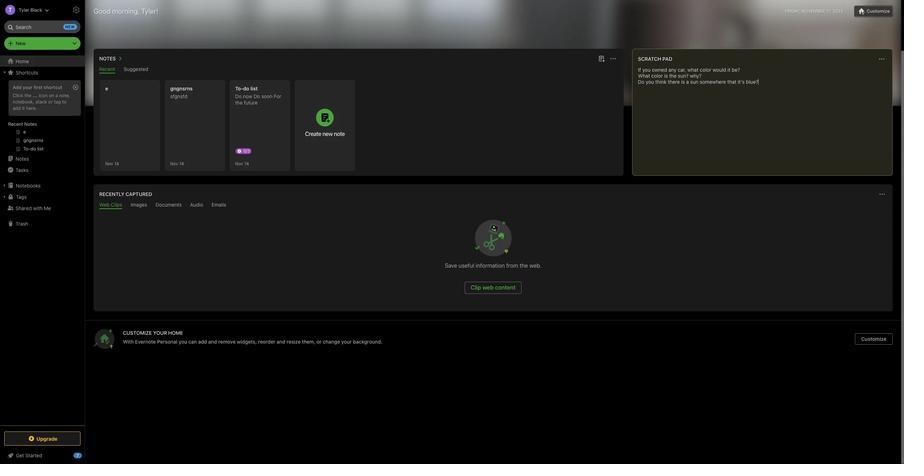 Task type: vqa. For each thing, say whether or not it's contained in the screenshot.
Black
yes



Task type: describe. For each thing, give the bounding box(es) containing it.
0 horizontal spatial your
[[23, 84, 32, 90]]

7
[[77, 453, 79, 458]]

morning,
[[112, 7, 140, 15]]

tyler!
[[141, 7, 158, 15]]

suggested tab
[[124, 66, 148, 73]]

to
[[62, 99, 66, 105]]

save useful information from the web.
[[445, 262, 542, 269]]

emails
[[212, 202, 226, 208]]

2 14 from the left
[[179, 161, 184, 166]]

new search field
[[9, 20, 77, 33]]

reorder
[[258, 339, 275, 345]]

list
[[251, 85, 258, 91]]

add inside icon on a note, notebook, stack or tag to add it here.
[[13, 105, 21, 111]]

evernote
[[135, 339, 156, 345]]

upgrade
[[36, 436, 57, 442]]

tab list for notes
[[95, 66, 622, 73]]

note
[[334, 131, 345, 137]]

17,
[[826, 8, 832, 14]]

e nov 14
[[105, 85, 119, 166]]

add
[[13, 84, 21, 90]]

your
[[153, 330, 167, 336]]

shortcut
[[44, 84, 62, 90]]

2 do from the left
[[254, 93, 260, 99]]

with
[[33, 205, 43, 211]]

images
[[131, 202, 147, 208]]

change
[[323, 339, 340, 345]]

icon
[[39, 93, 48, 98]]

3 nov from the left
[[235, 161, 243, 166]]

good morning, tyler!
[[94, 7, 158, 15]]

notebooks
[[16, 182, 41, 188]]

trash
[[16, 221, 28, 227]]

2 vertical spatial notes
[[16, 156, 29, 162]]

gngnsrns sfgnsfd
[[170, 85, 193, 99]]

resize
[[287, 339, 301, 345]]

it
[[22, 105, 25, 111]]

e
[[105, 85, 108, 91]]

captured
[[126, 191, 152, 197]]

to-do list do now do soon for the future
[[235, 85, 281, 106]]

expand notebooks image
[[2, 183, 7, 188]]

you
[[179, 339, 187, 345]]

notes link
[[0, 153, 84, 164]]

trash link
[[0, 218, 84, 229]]

2023
[[833, 8, 843, 14]]

clip web content
[[471, 284, 516, 291]]

documents tab
[[156, 202, 182, 209]]

notes inside button
[[99, 55, 116, 61]]

web.
[[530, 262, 542, 269]]

2 nov from the left
[[170, 161, 178, 166]]

new button
[[4, 37, 81, 50]]

tyler
[[19, 7, 29, 13]]

or inside icon on a note, notebook, stack or tag to add it here.
[[48, 99, 53, 105]]

new
[[16, 40, 26, 46]]

Start writing… text field
[[638, 67, 892, 170]]

1 vertical spatial customize button
[[855, 333, 893, 345]]

customize your home with evernote personal you can add and remove widgets, reorder and resize them, or change your background.
[[123, 330, 382, 345]]

note,
[[59, 93, 70, 98]]

click to collapse image
[[82, 451, 87, 460]]

recent for recent notes
[[8, 121, 23, 127]]

the inside to-do list do now do soon for the future
[[235, 100, 243, 106]]

content
[[495, 284, 516, 291]]

now
[[243, 93, 252, 99]]

good
[[94, 7, 111, 15]]

clips
[[111, 202, 122, 208]]

notebooks link
[[0, 180, 84, 191]]

get started
[[16, 452, 42, 458]]

1 and from the left
[[208, 339, 217, 345]]

web clips
[[99, 202, 122, 208]]

audio tab
[[190, 202, 203, 209]]

home
[[168, 330, 183, 336]]

1 do from the left
[[235, 93, 242, 99]]

icon on a note, notebook, stack or tag to add it here.
[[13, 93, 70, 111]]

the inside "group"
[[24, 93, 31, 98]]

shortcuts
[[16, 69, 38, 75]]

with
[[123, 339, 134, 345]]

0 vertical spatial customize button
[[855, 6, 893, 17]]

stack
[[35, 99, 47, 105]]

2 and from the left
[[277, 339, 285, 345]]

more actions image for recently captured
[[878, 190, 887, 199]]

recent tab panel
[[94, 73, 624, 176]]

scratch
[[638, 56, 661, 62]]

nov inside e nov 14
[[105, 161, 113, 166]]

tab list for recently captured
[[95, 202, 892, 209]]

me
[[44, 205, 51, 211]]

started
[[25, 452, 42, 458]]

expand tags image
[[2, 194, 7, 200]]

shared with me link
[[0, 202, 84, 214]]

background.
[[353, 339, 382, 345]]

1 vertical spatial customize
[[861, 336, 887, 342]]

can
[[188, 339, 197, 345]]

create
[[305, 131, 321, 137]]

from
[[506, 262, 518, 269]]

for
[[274, 93, 281, 99]]

to-
[[235, 85, 243, 91]]

create new note
[[305, 131, 345, 137]]

more actions image for scratch pad
[[878, 55, 886, 63]]

clip
[[471, 284, 481, 291]]

new inside create new note button
[[323, 131, 333, 137]]

them,
[[302, 339, 315, 345]]



Task type: locate. For each thing, give the bounding box(es) containing it.
web
[[483, 284, 494, 291]]

the right from
[[520, 262, 528, 269]]

customize
[[867, 8, 890, 14], [861, 336, 887, 342]]

save
[[445, 262, 457, 269]]

customize button
[[855, 6, 893, 17], [855, 333, 893, 345]]

1 vertical spatial add
[[198, 339, 207, 345]]

0 horizontal spatial add
[[13, 105, 21, 111]]

1 horizontal spatial nov 14
[[235, 161, 249, 166]]

1 horizontal spatial your
[[341, 339, 352, 345]]

1 vertical spatial the
[[235, 100, 243, 106]]

0/3
[[243, 148, 250, 154]]

scratch pad
[[638, 56, 673, 62]]

or down the on
[[48, 99, 53, 105]]

0 vertical spatial or
[[48, 99, 53, 105]]

do
[[235, 93, 242, 99], [254, 93, 260, 99]]

recently captured
[[99, 191, 152, 197]]

tyler black
[[19, 7, 42, 13]]

Search text field
[[9, 20, 76, 33]]

add right can
[[198, 339, 207, 345]]

1 nov 14 from the left
[[170, 161, 184, 166]]

tags button
[[0, 191, 84, 202]]

1 horizontal spatial do
[[254, 93, 260, 99]]

1 nov from the left
[[105, 161, 113, 166]]

get
[[16, 452, 24, 458]]

your up click the ...
[[23, 84, 32, 90]]

1 vertical spatial or
[[317, 339, 322, 345]]

recent
[[99, 66, 115, 72], [8, 121, 23, 127]]

group containing add your first shortcut
[[0, 78, 84, 156]]

tab list containing web clips
[[95, 202, 892, 209]]

14 inside e nov 14
[[114, 161, 119, 166]]

0 horizontal spatial nov 14
[[170, 161, 184, 166]]

0 horizontal spatial 14
[[114, 161, 119, 166]]

emails tab
[[212, 202, 226, 209]]

notes down the here.
[[24, 121, 37, 127]]

tag
[[54, 99, 61, 105]]

and left resize
[[277, 339, 285, 345]]

recent down the 'notes' button
[[99, 66, 115, 72]]

audio
[[190, 202, 203, 208]]

recently
[[99, 191, 124, 197]]

1 horizontal spatial recent
[[99, 66, 115, 72]]

first
[[34, 84, 42, 90]]

notebook,
[[13, 99, 34, 105]]

information
[[476, 262, 505, 269]]

home
[[16, 58, 29, 64]]

1 vertical spatial your
[[341, 339, 352, 345]]

3 14 from the left
[[244, 161, 249, 166]]

tasks
[[16, 167, 28, 173]]

personal
[[157, 339, 177, 345]]

black
[[30, 7, 42, 13]]

shortcuts button
[[0, 67, 84, 78]]

1 horizontal spatial the
[[235, 100, 243, 106]]

0 vertical spatial add
[[13, 105, 21, 111]]

0 horizontal spatial recent
[[8, 121, 23, 127]]

2 horizontal spatial 14
[[244, 161, 249, 166]]

the left future
[[235, 100, 243, 106]]

tasks button
[[0, 164, 84, 176]]

useful
[[459, 262, 474, 269]]

the left ...
[[24, 93, 31, 98]]

documents
[[156, 202, 182, 208]]

click the ...
[[13, 93, 37, 98]]

2 tab list from the top
[[95, 202, 892, 209]]

1 horizontal spatial or
[[317, 339, 322, 345]]

clip web content button
[[465, 282, 522, 294]]

nov 14
[[170, 161, 184, 166], [235, 161, 249, 166]]

or inside customize your home with evernote personal you can add and remove widgets, reorder and resize them, or change your background.
[[317, 339, 322, 345]]

recently captured button
[[98, 190, 152, 199]]

upgrade button
[[4, 432, 81, 446]]

a
[[56, 93, 58, 98]]

0 horizontal spatial the
[[24, 93, 31, 98]]

...
[[33, 93, 37, 98]]

add your first shortcut
[[13, 84, 62, 90]]

new
[[65, 24, 75, 29], [323, 131, 333, 137]]

images tab
[[131, 202, 147, 209]]

new left note
[[323, 131, 333, 137]]

2 vertical spatial the
[[520, 262, 528, 269]]

friday,
[[785, 8, 801, 14]]

more actions image
[[609, 54, 617, 63], [878, 55, 886, 63], [878, 190, 887, 199]]

1 horizontal spatial 14
[[179, 161, 184, 166]]

0 vertical spatial the
[[24, 93, 31, 98]]

remove
[[218, 339, 236, 345]]

pad
[[663, 56, 673, 62]]

shared with me
[[16, 205, 51, 211]]

0 horizontal spatial new
[[65, 24, 75, 29]]

0 vertical spatial recent
[[99, 66, 115, 72]]

sfgnsfd
[[170, 93, 187, 99]]

gngnsrns
[[170, 85, 193, 91]]

friday, november 17, 2023
[[785, 8, 843, 14]]

0 vertical spatial tab list
[[95, 66, 622, 73]]

customize
[[123, 330, 152, 336]]

web clips tab panel
[[94, 209, 893, 312]]

here.
[[26, 105, 37, 111]]

notes inside "group"
[[24, 121, 37, 127]]

tab list containing recent
[[95, 66, 622, 73]]

1 horizontal spatial add
[[198, 339, 207, 345]]

recent tab
[[99, 66, 115, 73]]

1 tab list from the top
[[95, 66, 622, 73]]

settings image
[[72, 6, 81, 14]]

add inside customize your home with evernote personal you can add and remove widgets, reorder and resize them, or change your background.
[[198, 339, 207, 345]]

1 14 from the left
[[114, 161, 119, 166]]

your right change
[[341, 339, 352, 345]]

future
[[244, 100, 258, 106]]

the
[[24, 93, 31, 98], [235, 100, 243, 106], [520, 262, 528, 269]]

1 horizontal spatial new
[[323, 131, 333, 137]]

tree
[[0, 55, 85, 425]]

more actions field for recently captured
[[877, 189, 887, 199]]

0 vertical spatial your
[[23, 84, 32, 90]]

more actions field for scratch pad
[[877, 54, 887, 64]]

add left it
[[13, 105, 21, 111]]

2 nov 14 from the left
[[235, 161, 249, 166]]

recent down it
[[8, 121, 23, 127]]

group inside tree
[[0, 78, 84, 156]]

widgets,
[[237, 339, 257, 345]]

the inside web clips tab panel
[[520, 262, 528, 269]]

0 vertical spatial customize
[[867, 8, 890, 14]]

or right them,
[[317, 339, 322, 345]]

Account field
[[0, 3, 49, 17]]

your inside customize your home with evernote personal you can add and remove widgets, reorder and resize them, or change your background.
[[341, 339, 352, 345]]

recent for recent
[[99, 66, 115, 72]]

suggested
[[124, 66, 148, 72]]

2 horizontal spatial nov
[[235, 161, 243, 166]]

web
[[99, 202, 110, 208]]

do
[[243, 85, 249, 91]]

create new note button
[[295, 80, 355, 171]]

0 horizontal spatial do
[[235, 93, 242, 99]]

notes up recent tab
[[99, 55, 116, 61]]

new down settings icon
[[65, 24, 75, 29]]

2 horizontal spatial the
[[520, 262, 528, 269]]

do down list
[[254, 93, 260, 99]]

november
[[802, 8, 825, 14]]

soon
[[261, 93, 273, 99]]

tags
[[16, 194, 27, 200]]

your
[[23, 84, 32, 90], [341, 339, 352, 345]]

home link
[[0, 55, 85, 67]]

0 horizontal spatial and
[[208, 339, 217, 345]]

More actions field
[[608, 54, 618, 64], [877, 54, 887, 64], [877, 189, 887, 199]]

1 vertical spatial new
[[323, 131, 333, 137]]

notes button
[[98, 54, 124, 63]]

and left "remove"
[[208, 339, 217, 345]]

1 vertical spatial recent
[[8, 121, 23, 127]]

Help and Learning task checklist field
[[0, 450, 85, 461]]

and
[[208, 339, 217, 345], [277, 339, 285, 345]]

new inside search box
[[65, 24, 75, 29]]

0 horizontal spatial nov
[[105, 161, 113, 166]]

1 vertical spatial notes
[[24, 121, 37, 127]]

click
[[13, 93, 23, 98]]

1 vertical spatial tab list
[[95, 202, 892, 209]]

do down to-
[[235, 93, 242, 99]]

scratch pad button
[[637, 55, 673, 63]]

0 horizontal spatial or
[[48, 99, 53, 105]]

0 vertical spatial new
[[65, 24, 75, 29]]

1 horizontal spatial and
[[277, 339, 285, 345]]

notes up tasks
[[16, 156, 29, 162]]

tab list
[[95, 66, 622, 73], [95, 202, 892, 209]]

recent notes
[[8, 121, 37, 127]]

web clips tab
[[99, 202, 122, 209]]

tree containing home
[[0, 55, 85, 425]]

0 vertical spatial notes
[[99, 55, 116, 61]]

1 horizontal spatial nov
[[170, 161, 178, 166]]

nov
[[105, 161, 113, 166], [170, 161, 178, 166], [235, 161, 243, 166]]

group
[[0, 78, 84, 156]]



